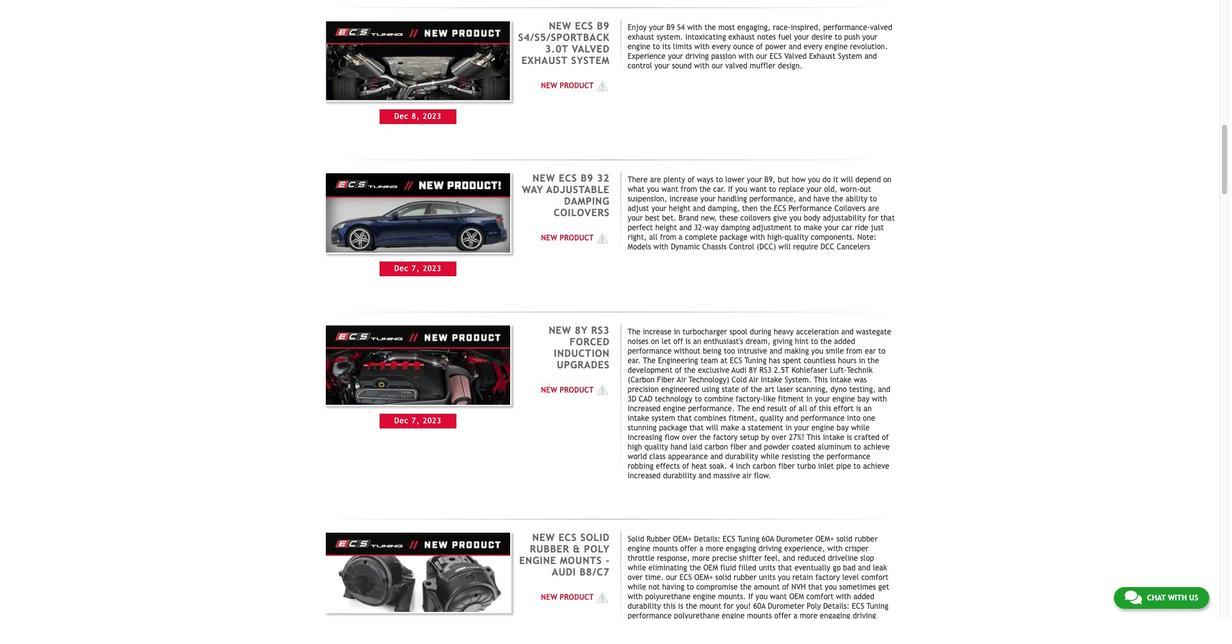 Task type: locate. For each thing, give the bounding box(es) containing it.
1 vertical spatial oem
[[790, 593, 804, 602]]

quality up class on the right bottom of the page
[[645, 443, 669, 452]]

solid inside solid rubber oem+ details:  ecs tuning 60a durometer oem+ solid rubber engine mounts offer a more engaging driving experience, with crisper throttle response, more precise shifter feel, and reduced driveline slop while eliminating the oem fluid filled units that eventually go bad and leak over time.  our ecs oem+ solid rubber units you retain factory level comfort while not having to compromise the amount of nvh that you sometimes get with polyurethane engine mounts. if you want oem comfort with added durability this is the mount for you!  60a durometer poly details:  ecs tuning performance polyurethane engine mounts offer a more engaging
[[628, 535, 645, 544]]

3 new product from the top
[[541, 386, 594, 395]]

want down the plenty
[[662, 185, 679, 194]]

design.
[[778, 61, 803, 70]]

0 vertical spatial 7,
[[412, 265, 420, 274]]

a up dynamic
[[679, 233, 683, 242]]

1 vertical spatial tuning
[[738, 535, 760, 544]]

comfort down leak
[[862, 574, 889, 583]]

ways
[[697, 175, 714, 184]]

new 8y rs3 forced induction upgrades image
[[325, 324, 512, 407]]

for inside solid rubber oem+ details:  ecs tuning 60a durometer oem+ solid rubber engine mounts offer a more engaging driving experience, with crisper throttle response, more precise shifter feel, and reduced driveline slop while eliminating the oem fluid filled units that eventually go bad and leak over time.  our ecs oem+ solid rubber units you retain factory level comfort while not having to compromise the amount of nvh that you sometimes get with polyurethane engine mounts. if you want oem comfort with added durability this is the mount for you!  60a durometer poly details:  ecs tuning performance polyurethane engine mounts offer a more engaging
[[724, 603, 734, 611]]

product for new 8y rs3 forced induction upgrades
[[560, 386, 594, 395]]

3 product from the top
[[560, 386, 594, 395]]

to up "performance,"
[[769, 185, 777, 194]]

driving inside solid rubber oem+ details:  ecs tuning 60a durometer oem+ solid rubber engine mounts offer a more engaging driving experience, with crisper throttle response, more precise shifter feel, and reduced driveline slop while eliminating the oem fluid filled units that eventually go bad and leak over time.  our ecs oem+ solid rubber units you retain factory level comfort while not having to compromise the amount of nvh that you sometimes get with polyurethane engine mounts. if you want oem comfort with added durability this is the mount for you!  60a durometer poly details:  ecs tuning performance polyurethane engine mounts offer a more engaging
[[759, 545, 782, 554]]

2 horizontal spatial durability
[[726, 453, 759, 461]]

and down the heat
[[699, 472, 711, 481]]

new inside new ecs b9 32 way adjustable damping coilovers
[[533, 172, 556, 184]]

height down bet.
[[656, 223, 677, 232]]

0 vertical spatial factory
[[713, 433, 738, 442]]

audi inside the increase in turbocharger spool during heavy acceleration and wastegate noises on let off is an enthusiast's dream, giving hint to the added performance without being too intrusive and making you smile from ear to ear.  the engineering team at ecs tuning has spent countless hours in the development of the exclusive audi 8y rs3 2.5t kohlefaser luft-technik (carbon fiber air technology) cold air intake system. this intake was precision engineered using state of the art laser scanning, dyno testing, and 3d cad technology to combine factory-like fitment in your engine bay with increased engine performance. the end result of all of this effort is an intake system that combines fitment, quality and performance into one stunning package that will make a statement in your engine bay while increasing flow over the factory setup by over 27%! this intake is crafted of high quality hand laid carbon fiber and powder coated aluminum to achieve world class appearance and durability while resisting the performance robbing effects of heat soak. 4 inch carbon fiber turbo inlet pipe to achieve increased durability and massive air flow.
[[732, 366, 747, 375]]

make down body
[[804, 223, 822, 232]]

0 horizontal spatial details:
[[694, 535, 721, 544]]

0 vertical spatial rubber
[[855, 535, 878, 544]]

7, down new 8y rs3 forced induction upgrades image
[[412, 417, 420, 426]]

and up has on the right bottom of page
[[770, 347, 783, 356]]

b9 inside enjoy your b9 s4 with the most engaging, race-inspired, performance-valved exhaust system. intoxicating exhaust notes fuel your desire to push your engine to its limits with every ounce of power and every engine revolution. experience your driving passion with our ecs valved exhaust system and control your sound with our valved muffler design.
[[667, 23, 675, 32]]

push
[[845, 33, 860, 42]]

60a right you!
[[754, 603, 766, 611]]

2 4 image from the top
[[594, 232, 610, 245]]

package inside the increase in turbocharger spool during heavy acceleration and wastegate noises on let off is an enthusiast's dream, giving hint to the added performance without being too intrusive and making you smile from ear to ear.  the engineering team at ecs tuning has spent countless hours in the development of the exclusive audi 8y rs3 2.5t kohlefaser luft-technik (carbon fiber air technology) cold air intake system. this intake was precision engineered using state of the art laser scanning, dyno testing, and 3d cad technology to combine factory-like fitment in your engine bay with increased engine performance. the end result of all of this effort is an intake system that combines fitment, quality and performance into one stunning package that will make a statement in your engine bay while increasing flow over the factory setup by over 27%! this intake is crafted of high quality hand laid carbon fiber and powder coated aluminum to achieve world class appearance and durability while resisting the performance robbing effects of heat soak. 4 inch carbon fiber turbo inlet pipe to achieve increased durability and massive air flow.
[[659, 424, 687, 433]]

dec for damping
[[394, 265, 409, 274]]

stunning
[[628, 424, 657, 433]]

product down damping
[[560, 234, 594, 243]]

chat
[[1148, 594, 1166, 603]]

filled
[[739, 564, 757, 573]]

spool
[[730, 328, 748, 337]]

7, for new ecs b9 32 way adjustable damping coilovers
[[412, 265, 420, 274]]

1 horizontal spatial system
[[838, 52, 863, 61]]

of down notes at the top right of page
[[756, 42, 763, 51]]

0 vertical spatial tuning
[[745, 356, 767, 365]]

want inside solid rubber oem+ details:  ecs tuning 60a durometer oem+ solid rubber engine mounts offer a more engaging driving experience, with crisper throttle response, more precise shifter feel, and reduced driveline slop while eliminating the oem fluid filled units that eventually go bad and leak over time.  our ecs oem+ solid rubber units you retain factory level comfort while not having to compromise the amount of nvh that you sometimes get with polyurethane engine mounts. if you want oem comfort with added durability this is the mount for you!  60a durometer poly details:  ecs tuning performance polyurethane engine mounts offer a more engaging
[[770, 593, 787, 602]]

upgrades
[[557, 359, 610, 371]]

over up laid
[[682, 433, 697, 442]]

0 horizontal spatial system
[[571, 54, 610, 66]]

0 horizontal spatial solid
[[581, 532, 610, 544]]

your up system.
[[649, 23, 664, 32]]

perfect
[[628, 223, 653, 232]]

every down the desire
[[804, 42, 823, 51]]

bay down into
[[837, 424, 849, 433]]

is inside solid rubber oem+ details:  ecs tuning 60a durometer oem+ solid rubber engine mounts offer a more engaging driving experience, with crisper throttle response, more precise shifter feel, and reduced driveline slop while eliminating the oem fluid filled units that eventually go bad and leak over time.  our ecs oem+ solid rubber units you retain factory level comfort while not having to compromise the amount of nvh that you sometimes get with polyurethane engine mounts. if you want oem comfort with added durability this is the mount for you!  60a durometer poly details:  ecs tuning performance polyurethane engine mounts offer a more engaging
[[678, 603, 684, 611]]

increased down cad
[[628, 404, 661, 413]]

a down fitment,
[[742, 424, 746, 433]]

performance down noises
[[628, 347, 672, 356]]

1 increased from the top
[[628, 404, 661, 413]]

1 horizontal spatial audi
[[732, 366, 747, 375]]

ecs down power
[[770, 52, 782, 61]]

1 horizontal spatial rs3
[[760, 366, 772, 375]]

1 vertical spatial offer
[[775, 612, 792, 620]]

1 vertical spatial 7,
[[412, 417, 420, 426]]

new
[[549, 20, 572, 31]]

product down 3.0t
[[560, 81, 594, 90]]

1 horizontal spatial durability
[[663, 472, 697, 481]]

added inside solid rubber oem+ details:  ecs tuning 60a durometer oem+ solid rubber engine mounts offer a more engaging driving experience, with crisper throttle response, more precise shifter feel, and reduced driveline slop while eliminating the oem fluid filled units that eventually go bad and leak over time.  our ecs oem+ solid rubber units you retain factory level comfort while not having to compromise the amount of nvh that you sometimes get with polyurethane engine mounts. if you want oem comfort with added durability this is the mount for you!  60a durometer poly details:  ecs tuning performance polyurethane engine mounts offer a more engaging
[[854, 593, 875, 602]]

1 vertical spatial increase
[[643, 328, 672, 337]]

1 vertical spatial height
[[656, 223, 677, 232]]

all inside the increase in turbocharger spool during heavy acceleration and wastegate noises on let off is an enthusiast's dream, giving hint to the added performance without being too intrusive and making you smile from ear to ear.  the engineering team at ecs tuning has spent countless hours in the development of the exclusive audi 8y rs3 2.5t kohlefaser luft-technik (carbon fiber air technology) cold air intake system. this intake was precision engineered using state of the art laser scanning, dyno testing, and 3d cad technology to combine factory-like fitment in your engine bay with increased engine performance. the end result of all of this effort is an intake system that combines fitment, quality and performance into one stunning package that will make a statement in your engine bay while increasing flow over the factory setup by over 27%! this intake is crafted of high quality hand laid carbon fiber and powder coated aluminum to achieve world class appearance and durability while resisting the performance robbing effects of heat soak. 4 inch carbon fiber turbo inlet pipe to achieve increased durability and massive air flow.
[[799, 404, 808, 413]]

of down the appearance
[[683, 462, 690, 471]]

1 4 image from the top
[[594, 80, 610, 93]]

1 vertical spatial mounts
[[747, 612, 772, 620]]

exhaust down enjoy
[[628, 33, 655, 42]]

2 exhaust from the left
[[729, 33, 755, 42]]

product for new ecs b9 32 way adjustable damping coilovers
[[560, 234, 594, 243]]

2 dec 7, 2023 link from the top
[[325, 324, 512, 485]]

coilovers inside new ecs b9 32 way adjustable damping coilovers
[[554, 207, 610, 218]]

4 image for new ecs b9 32 way adjustable damping coilovers
[[594, 232, 610, 245]]

2 vertical spatial will
[[706, 424, 719, 433]]

1 horizontal spatial air
[[749, 376, 759, 385]]

1 vertical spatial 2023
[[423, 265, 442, 274]]

0 vertical spatial all
[[649, 233, 658, 242]]

rs3 inside new 8y rs3 forced induction upgrades
[[591, 324, 610, 336]]

countless
[[804, 356, 836, 365]]

from
[[681, 185, 697, 194], [660, 233, 677, 242], [847, 347, 863, 356]]

0 horizontal spatial valved
[[726, 61, 748, 70]]

dynamic
[[671, 243, 700, 251]]

0 vertical spatial achieve
[[864, 443, 890, 452]]

brand
[[679, 214, 699, 223]]

make inside the increase in turbocharger spool during heavy acceleration and wastegate noises on let off is an enthusiast's dream, giving hint to the added performance without being too intrusive and making you smile from ear to ear.  the engineering team at ecs tuning has spent countless hours in the development of the exclusive audi 8y rs3 2.5t kohlefaser luft-technik (carbon fiber air technology) cold air intake system. this intake was precision engineered using state of the art laser scanning, dyno testing, and 3d cad technology to combine factory-like fitment in your engine bay with increased engine performance. the end result of all of this effort is an intake system that combines fitment, quality and performance into one stunning package that will make a statement in your engine bay while increasing flow over the factory setup by over 27%! this intake is crafted of high quality hand laid carbon fiber and powder coated aluminum to achieve world class appearance and durability while resisting the performance robbing effects of heat soak. 4 inch carbon fiber turbo inlet pipe to achieve increased durability and massive air flow.
[[721, 424, 740, 433]]

2 horizontal spatial want
[[770, 593, 787, 602]]

1 horizontal spatial carbon
[[753, 462, 776, 471]]

comments image
[[1125, 591, 1143, 606]]

engineering
[[658, 356, 699, 365]]

0 horizontal spatial all
[[649, 233, 658, 242]]

that
[[881, 214, 895, 223], [678, 414, 692, 423], [690, 424, 704, 433], [778, 564, 793, 573], [809, 583, 823, 592]]

2 horizontal spatial quality
[[785, 233, 809, 242]]

in up off
[[674, 328, 681, 337]]

1 vertical spatial poly
[[807, 603, 821, 611]]

s4/s5/sportback
[[518, 31, 610, 43]]

engine
[[520, 555, 557, 567]]

system down push
[[838, 52, 863, 61]]

dec 7, 2023 down the new ecs b9 32 way adjustable damping coilovers image
[[394, 265, 442, 274]]

how
[[792, 175, 806, 184]]

b9 for 32
[[581, 172, 594, 184]]

0 horizontal spatial b9
[[581, 172, 594, 184]]

this up coated at bottom right
[[807, 433, 821, 442]]

then
[[742, 204, 758, 213]]

1 dec from the top
[[394, 112, 409, 121]]

exhaust down s4/s5/sportback
[[522, 54, 568, 66]]

3.0t
[[545, 43, 569, 54]]

package down damping at the top of the page
[[720, 233, 748, 242]]

1 horizontal spatial the
[[643, 356, 656, 365]]

1 units from the top
[[759, 564, 776, 573]]

with inside the increase in turbocharger spool during heavy acceleration and wastegate noises on let off is an enthusiast's dream, giving hint to the added performance without being too intrusive and making you smile from ear to ear.  the engineering team at ecs tuning has spent countless hours in the development of the exclusive audi 8y rs3 2.5t kohlefaser luft-technik (carbon fiber air technology) cold air intake system. this intake was precision engineered using state of the art laser scanning, dyno testing, and 3d cad technology to combine factory-like fitment in your engine bay with increased engine performance. the end result of all of this effort is an intake system that combines fitment, quality and performance into one stunning package that will make a statement in your engine bay while increasing flow over the factory setup by over 27%! this intake is crafted of high quality hand laid carbon fiber and powder coated aluminum to achieve world class appearance and durability while resisting the performance robbing effects of heat soak. 4 inch carbon fiber turbo inlet pipe to achieve increased durability and massive air flow.
[[872, 395, 887, 404]]

air up engineered
[[677, 376, 687, 385]]

quality down result
[[760, 414, 784, 423]]

product for new ecs b9 s4/s5/sportback 3.0t valved exhaust system
[[560, 81, 594, 90]]

engineered
[[661, 385, 700, 394]]

but
[[778, 175, 790, 184]]

8,
[[412, 112, 420, 121]]

feel,
[[765, 554, 781, 563]]

valved
[[572, 43, 610, 54], [785, 52, 807, 61]]

factory inside solid rubber oem+ details:  ecs tuning 60a durometer oem+ solid rubber engine mounts offer a more engaging driving experience, with crisper throttle response, more precise shifter feel, and reduced driveline slop while eliminating the oem fluid filled units that eventually go bad and leak over time.  our ecs oem+ solid rubber units you retain factory level comfort while not having to compromise the amount of nvh that you sometimes get with polyurethane engine mounts. if you want oem comfort with added durability this is the mount for you!  60a durometer poly details:  ecs tuning performance polyurethane engine mounts offer a more engaging
[[816, 574, 840, 583]]

1 vertical spatial factory
[[816, 574, 840, 583]]

1 horizontal spatial make
[[804, 223, 822, 232]]

4 image
[[594, 80, 610, 93], [594, 232, 610, 245], [594, 385, 610, 397], [594, 592, 610, 605]]

0 vertical spatial will
[[841, 175, 854, 184]]

new product down upgrades
[[541, 386, 594, 395]]

you!
[[736, 603, 751, 611]]

1 horizontal spatial an
[[864, 404, 872, 413]]

1 horizontal spatial all
[[799, 404, 808, 413]]

the inside enjoy your b9 s4 with the most engaging, race-inspired, performance-valved exhaust system. intoxicating exhaust notes fuel your desire to push your engine to its limits with every ounce of power and every engine revolution. experience your driving passion with our ecs valved exhaust system and control your sound with our valved muffler design.
[[705, 23, 716, 32]]

product for new ecs solid rubber & poly engine mounts - audi b8/c7
[[560, 594, 594, 603]]

laid
[[690, 443, 703, 452]]

compromise
[[697, 583, 738, 592]]

1 dec 7, 2023 link from the top
[[325, 172, 512, 277]]

over inside solid rubber oem+ details:  ecs tuning 60a durometer oem+ solid rubber engine mounts offer a more engaging driving experience, with crisper throttle response, more precise shifter feel, and reduced driveline slop while eliminating the oem fluid filled units that eventually go bad and leak over time.  our ecs oem+ solid rubber units you retain factory level comfort while not having to compromise the amount of nvh that you sometimes get with polyurethane engine mounts. if you want oem comfort with added durability this is the mount for you!  60a durometer poly details:  ecs tuning performance polyurethane engine mounts offer a more engaging
[[628, 574, 643, 583]]

b9 up system.
[[667, 23, 675, 32]]

1 horizontal spatial from
[[681, 185, 697, 194]]

and right testing,
[[878, 385, 891, 394]]

3 4 image from the top
[[594, 385, 610, 397]]

1 horizontal spatial our
[[712, 61, 723, 70]]

more
[[706, 545, 724, 554], [693, 554, 710, 563], [800, 612, 818, 620]]

0 vertical spatial details:
[[694, 535, 721, 544]]

1 horizontal spatial rubber
[[647, 535, 671, 544]]

want
[[662, 185, 679, 194], [750, 185, 767, 194], [770, 593, 787, 602]]

height
[[669, 204, 691, 213], [656, 223, 677, 232]]

performance,
[[750, 194, 797, 203]]

hours
[[838, 356, 857, 365]]

added inside the increase in turbocharger spool during heavy acceleration and wastegate noises on let off is an enthusiast's dream, giving hint to the added performance without being too intrusive and making you smile from ear to ear.  the engineering team at ecs tuning has spent countless hours in the development of the exclusive audi 8y rs3 2.5t kohlefaser luft-technik (carbon fiber air technology) cold air intake system. this intake was precision engineered using state of the art laser scanning, dyno testing, and 3d cad technology to combine factory-like fitment in your engine bay with increased engine performance. the end result of all of this effort is an intake system that combines fitment, quality and performance into one stunning package that will make a statement in your engine bay while increasing flow over the factory setup by over 27%! this intake is crafted of high quality hand laid carbon fiber and powder coated aluminum to achieve world class appearance and durability while resisting the performance robbing effects of heat soak. 4 inch carbon fiber turbo inlet pipe to achieve increased durability and massive air flow.
[[835, 337, 856, 346]]

valved right 3.0t
[[572, 43, 610, 54]]

2 dec from the top
[[394, 265, 409, 274]]

dec 7, 2023 link for new 8y rs3 forced induction upgrades
[[325, 324, 512, 485]]

1 achieve from the top
[[864, 443, 890, 452]]

you left do
[[808, 175, 821, 184]]

audi up cold
[[732, 366, 747, 375]]

poly right &
[[584, 544, 610, 555]]

you up suspension,
[[647, 185, 659, 194]]

4 new product from the top
[[541, 594, 594, 603]]

art
[[765, 385, 775, 394]]

cold
[[732, 376, 747, 385]]

0 horizontal spatial exhaust
[[522, 54, 568, 66]]

will down combines
[[706, 424, 719, 433]]

32
[[597, 172, 610, 184]]

1 exhaust from the left
[[628, 33, 655, 42]]

4 image left right,
[[594, 232, 610, 245]]

(dcc)
[[757, 243, 777, 251]]

2 2023 from the top
[[423, 265, 442, 274]]

1 horizontal spatial will
[[779, 243, 791, 251]]

2 7, from the top
[[412, 417, 420, 426]]

oem+ up response,
[[673, 535, 692, 544]]

new product down b8/c7
[[541, 594, 594, 603]]

new product
[[541, 81, 594, 90], [541, 234, 594, 243], [541, 386, 594, 395], [541, 594, 594, 603]]

0 horizontal spatial from
[[660, 233, 677, 242]]

27%!
[[789, 433, 805, 442]]

0 vertical spatial bay
[[858, 395, 870, 404]]

your down inspired,
[[794, 33, 810, 42]]

0 horizontal spatial make
[[721, 424, 740, 433]]

all inside there are plenty of ways to lower your b9, but how you do it will depend on what you want from the car. if you want to replace your old, worn-out suspension, increase your handling performance, and have the ability to adjust your height and damping, then the ecs performance coilovers are your best bet.  brand new, these coilovers give you body adjustability for that perfect height and 32-way damping adjustment to make your car ride just right, all from a complete package with high-quality components.  note: models with dynamic chassis control (dcc) will require dcc cancelers
[[649, 233, 658, 242]]

quality up require
[[785, 233, 809, 242]]

smile
[[826, 347, 844, 356]]

new ecs b9 s4/s5/sportback 3.0t valved exhaust system link
[[518, 20, 610, 66]]

0 horizontal spatial if
[[728, 185, 733, 194]]

a inside there are plenty of ways to lower your b9, but how you do it will depend on what you want from the car. if you want to replace your old, worn-out suspension, increase your handling performance, and have the ability to adjust your height and damping, then the ecs performance coilovers are your best bet.  brand new, these coilovers give you body adjustability for that perfect height and 32-way damping adjustment to make your car ride just right, all from a complete package with high-quality components.  note: models with dynamic chassis control (dcc) will require dcc cancelers
[[679, 233, 683, 242]]

level
[[843, 574, 859, 583]]

you inside the increase in turbocharger spool during heavy acceleration and wastegate noises on let off is an enthusiast's dream, giving hint to the added performance without being too intrusive and making you smile from ear to ear.  the engineering team at ecs tuning has spent countless hours in the development of the exclusive audi 8y rs3 2.5t kohlefaser luft-technik (carbon fiber air technology) cold air intake system. this intake was precision engineered using state of the art laser scanning, dyno testing, and 3d cad technology to combine factory-like fitment in your engine bay with increased engine performance. the end result of all of this effort is an intake system that combines fitment, quality and performance into one stunning package that will make a statement in your engine bay while increasing flow over the factory setup by over 27%! this intake is crafted of high quality hand laid carbon fiber and powder coated aluminum to achieve world class appearance and durability while resisting the performance robbing effects of heat soak. 4 inch carbon fiber turbo inlet pipe to achieve increased durability and massive air flow.
[[812, 347, 824, 356]]

0 vertical spatial driving
[[686, 52, 709, 61]]

end
[[753, 404, 765, 413]]

1 vertical spatial this
[[664, 603, 676, 611]]

0 horizontal spatial offer
[[681, 545, 697, 554]]

ecs inside new ecs b9 32 way adjustable damping coilovers
[[559, 172, 578, 184]]

chat with us
[[1148, 594, 1199, 603]]

0 vertical spatial 2023
[[423, 112, 442, 121]]

passion
[[712, 52, 737, 61]]

b9 for s4/s5/sportback
[[597, 20, 610, 31]]

air right cold
[[749, 376, 759, 385]]

that inside there are plenty of ways to lower your b9, but how you do it will depend on what you want from the car. if you want to replace your old, worn-out suspension, increase your handling performance, and have the ability to adjust your height and damping, then the ecs performance coilovers are your best bet.  brand new, these coilovers give you body adjustability for that perfect height and 32-way damping adjustment to make your car ride just right, all from a complete package with high-quality components.  note: models with dynamic chassis control (dcc) will require dcc cancelers
[[881, 214, 895, 223]]

0 horizontal spatial are
[[650, 175, 662, 184]]

with down intoxicating
[[695, 42, 710, 51]]

ecs inside new ecs solid rubber & poly engine mounts - audi b8/c7
[[559, 532, 577, 544]]

adjustable
[[547, 184, 610, 195]]

durability down not
[[628, 603, 661, 611]]

heavy
[[774, 328, 794, 337]]

you down the 'lower'
[[736, 185, 748, 194]]

and down result
[[786, 414, 799, 423]]

having
[[663, 583, 685, 592]]

driveline
[[828, 554, 858, 563]]

coilovers inside there are plenty of ways to lower your b9, but how you do it will depend on what you want from the car. if you want to replace your old, worn-out suspension, increase your handling performance, and have the ability to adjust your height and damping, then the ecs performance coilovers are your best bet.  brand new, these coilovers give you body adjustability for that perfect height and 32-way damping adjustment to make your car ride just right, all from a complete package with high-quality components.  note: models with dynamic chassis control (dcc) will require dcc cancelers
[[835, 204, 866, 213]]

oem+ up experience,
[[816, 535, 835, 544]]

precision
[[628, 385, 659, 394]]

on right depend
[[884, 175, 892, 184]]

1 vertical spatial are
[[869, 204, 880, 213]]

1 vertical spatial all
[[799, 404, 808, 413]]

right,
[[628, 233, 647, 242]]

what
[[628, 185, 645, 194]]

an
[[693, 337, 702, 346], [864, 404, 872, 413]]

1 horizontal spatial exhaust
[[729, 33, 755, 42]]

this inside solid rubber oem+ details:  ecs tuning 60a durometer oem+ solid rubber engine mounts offer a more engaging driving experience, with crisper throttle response, more precise shifter feel, and reduced driveline slop while eliminating the oem fluid filled units that eventually go bad and leak over time.  our ecs oem+ solid rubber units you retain factory level comfort while not having to compromise the amount of nvh that you sometimes get with polyurethane engine mounts. if you want oem comfort with added durability this is the mount for you!  60a durometer poly details:  ecs tuning performance polyurethane engine mounts offer a more engaging
[[664, 603, 676, 611]]

will down high-
[[779, 243, 791, 251]]

1 horizontal spatial poly
[[807, 603, 821, 611]]

dec down the new ecs b9 32 way adjustable damping coilovers image
[[394, 265, 409, 274]]

durability inside solid rubber oem+ details:  ecs tuning 60a durometer oem+ solid rubber engine mounts offer a more engaging driving experience, with crisper throttle response, more precise shifter feel, and reduced driveline slop while eliminating the oem fluid filled units that eventually go bad and leak over time.  our ecs oem+ solid rubber units you retain factory level comfort while not having to compromise the amount of nvh that you sometimes get with polyurethane engine mounts. if you want oem comfort with added durability this is the mount for you!  60a durometer poly details:  ecs tuning performance polyurethane engine mounts offer a more engaging
[[628, 603, 661, 611]]

driving inside enjoy your b9 s4 with the most engaging, race-inspired, performance-valved exhaust system. intoxicating exhaust notes fuel your desire to push your engine to its limits with every ounce of power and every engine revolution. experience your driving passion with our ecs valved exhaust system and control your sound with our valved muffler design.
[[686, 52, 709, 61]]

0 vertical spatial dec
[[394, 112, 409, 121]]

if up you!
[[749, 593, 754, 602]]

ride
[[855, 223, 869, 232]]

durability
[[726, 453, 759, 461], [663, 472, 697, 481], [628, 603, 661, 611]]

massive
[[714, 472, 741, 481]]

you left retain
[[778, 574, 790, 583]]

out
[[860, 185, 871, 194]]

2023 for damping
[[423, 265, 442, 274]]

2 product from the top
[[560, 234, 594, 243]]

the down ways
[[700, 185, 711, 194]]

1 dec 7, 2023 from the top
[[394, 265, 442, 274]]

way
[[522, 184, 544, 195]]

factory-
[[736, 395, 764, 404]]

heat
[[692, 462, 707, 471]]

fiber down setup
[[731, 443, 747, 452]]

0 vertical spatial valved
[[871, 23, 893, 32]]

1 horizontal spatial if
[[749, 593, 754, 602]]

ecs up engaging
[[723, 535, 736, 544]]

0 vertical spatial durability
[[726, 453, 759, 461]]

most
[[719, 23, 735, 32]]

performance
[[628, 347, 672, 356], [801, 414, 845, 423], [827, 453, 871, 461], [628, 612, 672, 620]]

solid inside new ecs solid rubber & poly engine mounts - audi b8/c7
[[581, 532, 610, 544]]

ounce
[[733, 42, 754, 51]]

new product for upgrades
[[541, 386, 594, 395]]

1 vertical spatial from
[[660, 233, 677, 242]]

new ecs b9 s4/s5/sportback 3.0t valved exhaust system image
[[325, 20, 512, 102]]

package up flow
[[659, 424, 687, 433]]

if inside there are plenty of ways to lower your b9, but how you do it will depend on what you want from the car. if you want to replace your old, worn-out suspension, increase your handling performance, and have the ability to adjust your height and damping, then the ecs performance coilovers are your best bet.  brand new, these coilovers give you body adjustability for that perfect height and 32-way damping adjustment to make your car ride just right, all from a complete package with high-quality components.  note: models with dynamic chassis control (dcc) will require dcc cancelers
[[728, 185, 733, 194]]

poly inside new ecs solid rubber & poly engine mounts - audi b8/c7
[[584, 544, 610, 555]]

units down the feel,
[[759, 564, 776, 573]]

ecs up having
[[680, 574, 692, 583]]

want down amount
[[770, 593, 787, 602]]

2 vertical spatial durability
[[628, 603, 661, 611]]

0 horizontal spatial quality
[[645, 443, 669, 452]]

0 vertical spatial an
[[693, 337, 702, 346]]

from up hours
[[847, 347, 863, 356]]

added up smile
[[835, 337, 856, 346]]

0 vertical spatial for
[[869, 214, 879, 223]]

dec for exhaust
[[394, 112, 409, 121]]

b9 inside new ecs b9 32 way adjustable damping coilovers
[[581, 172, 594, 184]]

2 dec 7, 2023 from the top
[[394, 417, 442, 426]]

you up countless
[[812, 347, 824, 356]]

0 vertical spatial this
[[819, 404, 832, 413]]

1 vertical spatial added
[[854, 593, 875, 602]]

new ecs b9 s4/s5/sportback 3.0t valved exhaust system
[[518, 20, 610, 66]]

dec 7, 2023 for new 8y rs3 forced induction upgrades
[[394, 417, 442, 426]]

ecs inside there are plenty of ways to lower your b9, but how you do it will depend on what you want from the car. if you want to replace your old, worn-out suspension, increase your handling performance, and have the ability to adjust your height and damping, then the ecs performance coilovers are your best bet.  brand new, these coilovers give you body adjustability for that perfect height and 32-way damping adjustment to make your car ride just right, all from a complete package with high-quality components.  note: models with dynamic chassis control (dcc) will require dcc cancelers
[[774, 204, 787, 213]]

performance inside solid rubber oem+ details:  ecs tuning 60a durometer oem+ solid rubber engine mounts offer a more engaging driving experience, with crisper throttle response, more precise shifter feel, and reduced driveline slop while eliminating the oem fluid filled units that eventually go bad and leak over time.  our ecs oem+ solid rubber units you retain factory level comfort while not having to compromise the amount of nvh that you sometimes get with polyurethane engine mounts. if you want oem comfort with added durability this is the mount for you!  60a durometer poly details:  ecs tuning performance polyurethane engine mounts offer a more engaging
[[628, 612, 672, 620]]

rubber inside solid rubber oem+ details:  ecs tuning 60a durometer oem+ solid rubber engine mounts offer a more engaging driving experience, with crisper throttle response, more precise shifter feel, and reduced driveline slop while eliminating the oem fluid filled units that eventually go bad and leak over time.  our ecs oem+ solid rubber units you retain factory level comfort while not having to compromise the amount of nvh that you sometimes get with polyurethane engine mounts. if you want oem comfort with added durability this is the mount for you!  60a durometer poly details:  ecs tuning performance polyurethane engine mounts offer a more engaging
[[647, 535, 671, 544]]

all
[[649, 233, 658, 242], [799, 404, 808, 413]]

0 horizontal spatial this
[[664, 603, 676, 611]]

1 horizontal spatial rubber
[[855, 535, 878, 544]]

0 vertical spatial make
[[804, 223, 822, 232]]

1 horizontal spatial offer
[[775, 612, 792, 620]]

an down turbocharger
[[693, 337, 702, 346]]

b9 inside new ecs b9 s4/s5/sportback 3.0t valved exhaust system
[[597, 20, 610, 31]]

technology)
[[689, 376, 730, 385]]

exhaust inside enjoy your b9 s4 with the most engaging, race-inspired, performance-valved exhaust system. intoxicating exhaust notes fuel your desire to push your engine to its limits with every ounce of power and every engine revolution. experience your driving passion with our ecs valved exhaust system and control your sound with our valved muffler design.
[[809, 52, 836, 61]]

and up new,
[[693, 204, 706, 213]]

driving down the limits
[[686, 52, 709, 61]]

1 vertical spatial solid
[[716, 574, 732, 583]]

to down using
[[695, 395, 702, 404]]

details: up precise
[[694, 535, 721, 544]]

if
[[728, 185, 733, 194], [749, 593, 754, 602]]

0 horizontal spatial carbon
[[705, 443, 728, 452]]

quality inside there are plenty of ways to lower your b9, but how you do it will depend on what you want from the car. if you want to replace your old, worn-out suspension, increase your handling performance, and have the ability to adjust your height and damping, then the ecs performance coilovers are your best bet.  brand new, these coilovers give you body adjustability for that perfect height and 32-way damping adjustment to make your car ride just right, all from a complete package with high-quality components.  note: models with dynamic chassis control (dcc) will require dcc cancelers
[[785, 233, 809, 242]]

mounts
[[560, 555, 602, 567]]

rubber down the filled
[[734, 574, 757, 583]]

1 horizontal spatial factory
[[816, 574, 840, 583]]

old,
[[824, 185, 838, 194]]

4 image left 3d
[[594, 385, 610, 397]]

2 air from the left
[[749, 376, 759, 385]]

1 7, from the top
[[412, 265, 420, 274]]

ecs inside enjoy your b9 s4 with the most engaging, race-inspired, performance-valved exhaust system. intoxicating exhaust notes fuel your desire to push your engine to its limits with every ounce of power and every engine revolution. experience your driving passion with our ecs valved exhaust system and control your sound with our valved muffler design.
[[770, 52, 782, 61]]

off
[[674, 337, 683, 346]]

4 image for new 8y rs3 forced induction upgrades
[[594, 385, 610, 397]]

0 vertical spatial carbon
[[705, 443, 728, 452]]

1 horizontal spatial driving
[[759, 545, 782, 554]]

0 vertical spatial audi
[[732, 366, 747, 375]]

s4
[[677, 23, 685, 32]]

4 product from the top
[[560, 594, 594, 603]]

b9 left enjoy
[[597, 20, 610, 31]]

inlet
[[818, 462, 834, 471]]

a inside the increase in turbocharger spool during heavy acceleration and wastegate noises on let off is an enthusiast's dream, giving hint to the added performance without being too intrusive and making you smile from ear to ear.  the engineering team at ecs tuning has spent countless hours in the development of the exclusive audi 8y rs3 2.5t kohlefaser luft-technik (carbon fiber air technology) cold air intake system. this intake was precision engineered using state of the art laser scanning, dyno testing, and 3d cad technology to combine factory-like fitment in your engine bay with increased engine performance. the end result of all of this effort is an intake system that combines fitment, quality and performance into one stunning package that will make a statement in your engine bay while increasing flow over the factory setup by over 27%! this intake is crafted of high quality hand laid carbon fiber and powder coated aluminum to achieve world class appearance and durability while resisting the performance robbing effects of heat soak. 4 inch carbon fiber turbo inlet pipe to achieve increased durability and massive air flow.
[[742, 424, 746, 433]]

4 4 image from the top
[[594, 592, 610, 605]]

1 new product from the top
[[541, 81, 594, 90]]

2 new product from the top
[[541, 234, 594, 243]]

comfort
[[862, 574, 889, 583], [807, 593, 834, 602]]

amount
[[754, 583, 780, 592]]

achieve
[[864, 443, 890, 452], [863, 462, 890, 471]]

0 vertical spatial rs3
[[591, 324, 610, 336]]

your up components.
[[825, 223, 840, 232]]

1 horizontal spatial valved
[[871, 23, 893, 32]]

result
[[768, 404, 787, 413]]

1 horizontal spatial oem
[[790, 593, 804, 602]]

in
[[674, 328, 681, 337], [859, 356, 866, 365], [807, 395, 813, 404], [786, 424, 792, 433]]

units
[[759, 564, 776, 573], [759, 574, 776, 583]]

solid
[[581, 532, 610, 544], [628, 535, 645, 544]]

1 product from the top
[[560, 81, 594, 90]]

experience
[[628, 52, 666, 61]]

1 horizontal spatial fiber
[[779, 462, 795, 471]]

2023 down new 8y rs3 forced induction upgrades image
[[423, 417, 442, 426]]

models
[[628, 243, 651, 251]]

increasing
[[628, 433, 663, 442]]

0 vertical spatial units
[[759, 564, 776, 573]]

are right there
[[650, 175, 662, 184]]

1 2023 from the top
[[423, 112, 442, 121]]

this
[[819, 404, 832, 413], [664, 603, 676, 611]]

eventually
[[795, 564, 831, 573]]

solid up '-'
[[581, 532, 610, 544]]

1 horizontal spatial bay
[[858, 395, 870, 404]]



Task type: vqa. For each thing, say whether or not it's contained in the screenshot.


Task type: describe. For each thing, give the bounding box(es) containing it.
mounts.
[[718, 593, 746, 602]]

is up into
[[856, 404, 862, 413]]

new product for adjustable
[[541, 234, 594, 243]]

0 vertical spatial polyurethane
[[645, 593, 691, 602]]

audi inside new ecs solid rubber & poly engine mounts - audi b8/c7
[[552, 567, 576, 578]]

development
[[628, 366, 673, 375]]

2 every from the left
[[804, 42, 823, 51]]

intoxicating
[[686, 33, 726, 42]]

and down revolution.
[[865, 52, 877, 61]]

engine up experience
[[628, 42, 651, 51]]

of inside solid rubber oem+ details:  ecs tuning 60a durometer oem+ solid rubber engine mounts offer a more engaging driving experience, with crisper throttle response, more precise shifter feel, and reduced driveline slop while eliminating the oem fluid filled units that eventually go bad and leak over time.  our ecs oem+ solid rubber units you retain factory level comfort while not having to compromise the amount of nvh that you sometimes get with polyurethane engine mounts. if you want oem comfort with added durability this is the mount for you!  60a durometer poly details:  ecs tuning performance polyurethane engine mounts offer a more engaging
[[783, 583, 790, 592]]

new inside new 8y rs3 forced induction upgrades
[[549, 324, 572, 336]]

performance down the effort
[[801, 414, 845, 423]]

luft-
[[830, 366, 847, 375]]

the down old,
[[832, 194, 844, 203]]

the increase in turbocharger spool during heavy acceleration and wastegate noises on let off is an enthusiast's dream, giving hint to the added performance without being too intrusive and making you smile from ear to ear.  the engineering team at ecs tuning has spent countless hours in the development of the exclusive audi 8y rs3 2.5t kohlefaser luft-technik (carbon fiber air technology) cold air intake system. this intake was precision engineered using state of the art laser scanning, dyno testing, and 3d cad technology to combine factory-like fitment in your engine bay with increased engine performance. the end result of all of this effort is an intake system that combines fitment, quality and performance into one stunning package that will make a statement in your engine bay while increasing flow over the factory setup by over 27%! this intake is crafted of high quality hand laid carbon fiber and powder coated aluminum to achieve world class appearance and durability while resisting the performance robbing effects of heat soak. 4 inch carbon fiber turbo inlet pipe to achieve increased durability and massive air flow.
[[628, 328, 892, 481]]

engine down the desire
[[825, 42, 848, 51]]

has
[[769, 356, 781, 365]]

of inside there are plenty of ways to lower your b9, but how you do it will depend on what you want from the car. if you want to replace your old, worn-out suspension, increase your handling performance, and have the ability to adjust your height and damping, then the ecs performance coilovers are your best bet.  brand new, these coilovers give you body adjustability for that perfect height and 32-way damping adjustment to make your car ride just right, all from a complete package with high-quality components.  note: models with dynamic chassis control (dcc) will require dcc cancelers
[[688, 175, 695, 184]]

1 vertical spatial this
[[807, 433, 821, 442]]

the down response,
[[690, 564, 701, 573]]

to right pipe
[[854, 462, 861, 471]]

acceleration
[[796, 328, 839, 337]]

0 vertical spatial intake
[[831, 376, 852, 385]]

1 vertical spatial valved
[[726, 61, 748, 70]]

new ecs solid rubber & poly engine mounts - audi b8/c7 link
[[520, 532, 610, 578]]

and up the 'performance'
[[799, 194, 812, 203]]

the down engineering on the right of the page
[[684, 366, 696, 375]]

damping
[[564, 195, 610, 207]]

0 horizontal spatial rubber
[[734, 574, 757, 583]]

poly inside solid rubber oem+ details:  ecs tuning 60a durometer oem+ solid rubber engine mounts offer a more engaging driving experience, with crisper throttle response, more precise shifter feel, and reduced driveline slop while eliminating the oem fluid filled units that eventually go bad and leak over time.  our ecs oem+ solid rubber units you retain factory level comfort while not having to compromise the amount of nvh that you sometimes get with polyurethane engine mounts. if you want oem comfort with added durability this is the mount for you!  60a durometer poly details:  ecs tuning performance polyurethane engine mounts offer a more engaging
[[807, 603, 821, 611]]

to down performance-
[[835, 33, 842, 42]]

to up require
[[794, 223, 802, 232]]

you down amount
[[756, 593, 768, 602]]

engine down "technology"
[[663, 404, 686, 413]]

0 vertical spatial fiber
[[731, 443, 747, 452]]

and down slop
[[858, 564, 871, 573]]

system.
[[657, 33, 683, 42]]

of down engineering on the right of the page
[[675, 366, 682, 375]]

damping,
[[708, 204, 740, 213]]

robbing
[[628, 462, 654, 471]]

control
[[729, 243, 755, 251]]

1 vertical spatial intake
[[628, 414, 650, 423]]

your down scanning,
[[815, 395, 830, 404]]

new product for poly
[[541, 594, 594, 603]]

0 horizontal spatial the
[[628, 328, 641, 337]]

with up (dcc)
[[750, 233, 765, 242]]

the left mount
[[686, 603, 698, 611]]

there are plenty of ways to lower your b9, but how you do it will depend on what you want from the car. if you want to replace your old, worn-out suspension, increase your handling performance, and have the ability to adjust your height and damping, then the ecs performance coilovers are your best bet.  brand new, these coilovers give you body adjustability for that perfect height and 32-way damping adjustment to make your car ride just right, all from a complete package with high-quality components.  note: models with dynamic chassis control (dcc) will require dcc cancelers
[[628, 175, 895, 251]]

factory inside the increase in turbocharger spool during heavy acceleration and wastegate noises on let off is an enthusiast's dream, giving hint to the added performance without being too intrusive and making you smile from ear to ear.  the engineering team at ecs tuning has spent countless hours in the development of the exclusive audi 8y rs3 2.5t kohlefaser luft-technik (carbon fiber air technology) cold air intake system. this intake was precision engineered using state of the art laser scanning, dyno testing, and 3d cad technology to combine factory-like fitment in your engine bay with increased engine performance. the end result of all of this effort is an intake system that combines fitment, quality and performance into one stunning package that will make a statement in your engine bay while increasing flow over the factory setup by over 27%! this intake is crafted of high quality hand laid carbon fiber and powder coated aluminum to achieve world class appearance and durability while resisting the performance robbing effects of heat soak. 4 inch carbon fiber turbo inlet pipe to achieve increased durability and massive air flow.
[[713, 433, 738, 442]]

8y inside the increase in turbocharger spool during heavy acceleration and wastegate noises on let off is an enthusiast's dream, giving hint to the added performance without being too intrusive and making you smile from ear to ear.  the engineering team at ecs tuning has spent countless hours in the development of the exclusive audi 8y rs3 2.5t kohlefaser luft-technik (carbon fiber air technology) cold air intake system. this intake was precision engineered using state of the art laser scanning, dyno testing, and 3d cad technology to combine factory-like fitment in your engine bay with increased engine performance. the end result of all of this effort is an intake system that combines fitment, quality and performance into one stunning package that will make a statement in your engine bay while increasing flow over the factory setup by over 27%! this intake is crafted of high quality hand laid carbon fiber and powder coated aluminum to achieve world class appearance and durability while resisting the performance robbing effects of heat soak. 4 inch carbon fiber turbo inlet pipe to achieve increased durability and massive air flow.
[[749, 366, 758, 375]]

muffler
[[750, 61, 776, 70]]

of right crafted
[[882, 433, 889, 442]]

while up crafted
[[852, 424, 870, 433]]

will inside the increase in turbocharger spool during heavy acceleration and wastegate noises on let off is an enthusiast's dream, giving hint to the added performance without being too intrusive and making you smile from ear to ear.  the engineering team at ecs tuning has spent countless hours in the development of the exclusive audi 8y rs3 2.5t kohlefaser luft-technik (carbon fiber air technology) cold air intake system. this intake was precision engineered using state of the art laser scanning, dyno testing, and 3d cad technology to combine factory-like fitment in your engine bay with increased engine performance. the end result of all of this effort is an intake system that combines fitment, quality and performance into one stunning package that will make a statement in your engine bay while increasing flow over the factory setup by over 27%! this intake is crafted of high quality hand laid carbon fiber and powder coated aluminum to achieve world class appearance and durability while resisting the performance robbing effects of heat soak. 4 inch carbon fiber turbo inlet pipe to achieve increased durability and massive air flow.
[[706, 424, 719, 433]]

1 horizontal spatial oem+
[[695, 574, 713, 583]]

if inside solid rubber oem+ details:  ecs tuning 60a durometer oem+ solid rubber engine mounts offer a more engaging driving experience, with crisper throttle response, more precise shifter feel, and reduced driveline slop while eliminating the oem fluid filled units that eventually go bad and leak over time.  our ecs oem+ solid rubber units you retain factory level comfort while not having to compromise the amount of nvh that you sometimes get with polyurethane engine mounts. if you want oem comfort with added durability this is the mount for you!  60a durometer poly details:  ecs tuning performance polyurethane engine mounts offer a more engaging
[[749, 593, 754, 602]]

kohlefaser
[[792, 366, 828, 375]]

a left engaging
[[700, 545, 704, 554]]

b9 for s4
[[667, 23, 675, 32]]

high-
[[768, 233, 785, 242]]

plenty
[[664, 175, 686, 184]]

0 horizontal spatial want
[[662, 185, 679, 194]]

sometimes
[[840, 583, 876, 592]]

using
[[702, 385, 720, 394]]

new ecs b9 32 way adjustable damping coilovers
[[522, 172, 610, 218]]

nvh
[[792, 583, 806, 592]]

ecs down sometimes
[[852, 603, 865, 611]]

state
[[722, 385, 739, 394]]

effects
[[656, 462, 680, 471]]

appearance
[[668, 453, 708, 461]]

your up revolution.
[[863, 33, 878, 42]]

to down crafted
[[854, 443, 861, 452]]

that right system
[[678, 414, 692, 423]]

ecs inside new ecs b9 s4/s5/sportback 3.0t valved exhaust system
[[575, 20, 594, 31]]

scanning,
[[796, 385, 829, 394]]

system inside new ecs b9 s4/s5/sportback 3.0t valved exhaust system
[[571, 54, 610, 66]]

engine down you!
[[722, 612, 745, 620]]

is up without
[[686, 337, 691, 346]]

8y inside new 8y rs3 forced induction upgrades
[[575, 324, 588, 336]]

fitment
[[778, 395, 804, 404]]

by
[[762, 433, 770, 442]]

you down 'go'
[[825, 583, 837, 592]]

and down fuel
[[789, 42, 802, 51]]

1 horizontal spatial are
[[869, 204, 880, 213]]

performance
[[789, 204, 833, 213]]

2 vertical spatial more
[[800, 612, 818, 620]]

2 vertical spatial the
[[738, 404, 750, 413]]

and up smile
[[842, 328, 854, 337]]

system inside enjoy your b9 s4 with the most engaging, race-inspired, performance-valved exhaust system. intoxicating exhaust notes fuel your desire to push your engine to its limits with every ounce of power and every engine revolution. experience your driving passion with our ecs valved exhaust system and control your sound with our valved muffler design.
[[838, 52, 863, 61]]

being
[[703, 347, 722, 356]]

new 8y rs3 forced induction upgrades link
[[549, 324, 610, 371]]

2 horizontal spatial over
[[772, 433, 787, 442]]

turbocharger
[[683, 328, 728, 337]]

your up 27%! at the bottom of page
[[795, 424, 810, 433]]

your up have
[[807, 185, 822, 194]]

engine up throttle
[[628, 545, 651, 554]]

with up driveline
[[828, 545, 843, 554]]

with down throttle
[[628, 593, 643, 602]]

1 vertical spatial durometer
[[768, 603, 805, 611]]

ecs inside the increase in turbocharger spool during heavy acceleration and wastegate noises on let off is an enthusiast's dream, giving hint to the added performance without being too intrusive and making you smile from ear to ear.  the engineering team at ecs tuning has spent countless hours in the development of the exclusive audi 8y rs3 2.5t kohlefaser luft-technik (carbon fiber air technology) cold air intake system. this intake was precision engineered using state of the art laser scanning, dyno testing, and 3d cad technology to combine factory-like fitment in your engine bay with increased engine performance. the end result of all of this effort is an intake system that combines fitment, quality and performance into one stunning package that will make a statement in your engine bay while increasing flow over the factory setup by over 27%! this intake is crafted of high quality hand laid carbon fiber and powder coated aluminum to achieve world class appearance and durability while resisting the performance robbing effects of heat soak. 4 inch carbon fiber turbo inlet pipe to achieve increased durability and massive air flow.
[[730, 356, 743, 365]]

new inside new ecs solid rubber & poly engine mounts - audi b8/c7
[[533, 532, 555, 544]]

of up the factory-
[[742, 385, 749, 394]]

4 image for new ecs b9 s4/s5/sportback 3.0t valved exhaust system
[[594, 80, 610, 93]]

spent
[[783, 356, 802, 365]]

0 horizontal spatial oem+
[[673, 535, 692, 544]]

engine up the effort
[[833, 395, 856, 404]]

while left not
[[628, 583, 647, 592]]

one
[[863, 414, 876, 423]]

2 horizontal spatial will
[[841, 175, 854, 184]]

and down setup
[[750, 443, 762, 452]]

1 horizontal spatial comfort
[[862, 574, 889, 583]]

1 vertical spatial the
[[643, 356, 656, 365]]

and up 'soak.'
[[711, 453, 723, 461]]

2 horizontal spatial our
[[756, 52, 768, 61]]

1 vertical spatial details:
[[824, 603, 850, 611]]

performance up pipe
[[827, 453, 871, 461]]

1 vertical spatial more
[[693, 554, 710, 563]]

depend
[[856, 175, 881, 184]]

the down ear
[[868, 356, 880, 365]]

3 dec from the top
[[394, 417, 409, 426]]

valved inside new ecs b9 s4/s5/sportback 3.0t valved exhaust system
[[572, 43, 610, 54]]

package inside there are plenty of ways to lower your b9, but how you do it will depend on what you want from the car. if you want to replace your old, worn-out suspension, increase your handling performance, and have the ability to adjust your height and damping, then the ecs performance coilovers are your best bet.  brand new, these coilovers give you body adjustability for that perfect height and 32-way damping adjustment to make your car ride just right, all from a complete package with high-quality components.  note: models with dynamic chassis control (dcc) will require dcc cancelers
[[720, 233, 748, 242]]

adjustability
[[823, 214, 866, 223]]

new,
[[701, 214, 717, 223]]

to right ear
[[879, 347, 886, 356]]

revolution.
[[850, 42, 888, 51]]

the down acceleration
[[821, 337, 832, 346]]

technik
[[847, 366, 873, 375]]

body
[[804, 214, 821, 223]]

1 vertical spatial polyurethane
[[674, 612, 720, 620]]

7, for new 8y rs3 forced induction upgrades
[[412, 417, 420, 426]]

like
[[764, 395, 776, 404]]

a down nvh
[[794, 612, 798, 620]]

high
[[628, 443, 642, 452]]

make inside there are plenty of ways to lower your b9, but how you do it will depend on what you want from the car. if you want to replace your old, worn-out suspension, increase your handling performance, and have the ability to adjust your height and damping, then the ecs performance coilovers are your best bet.  brand new, these coilovers give you body adjustability for that perfect height and 32-way damping adjustment to make your car ride just right, all from a complete package with high-quality components.  note: models with dynamic chassis control (dcc) will require dcc cancelers
[[804, 223, 822, 232]]

to inside solid rubber oem+ details:  ecs tuning 60a durometer oem+ solid rubber engine mounts offer a more engaging driving experience, with crisper throttle response, more precise shifter feel, and reduced driveline slop while eliminating the oem fluid filled units that eventually go bad and leak over time.  our ecs oem+ solid rubber units you retain factory level comfort while not having to compromise the amount of nvh that you sometimes get with polyurethane engine mounts. if you want oem comfort with added durability this is the mount for you!  60a durometer poly details:  ecs tuning performance polyurethane engine mounts offer a more engaging
[[687, 583, 694, 592]]

shifter
[[740, 554, 762, 563]]

engaging,
[[738, 23, 771, 32]]

let
[[662, 337, 671, 346]]

increase inside there are plenty of ways to lower your b9, but how you do it will depend on what you want from the car. if you want to replace your old, worn-out suspension, increase your handling performance, and have the ability to adjust your height and damping, then the ecs performance coilovers are your best bet.  brand new, these coilovers give you body adjustability for that perfect height and 32-way damping adjustment to make your car ride just right, all from a complete package with high-quality components.  note: models with dynamic chassis control (dcc) will require dcc cancelers
[[670, 194, 699, 203]]

setup
[[740, 433, 759, 442]]

solid rubber oem+ details:  ecs tuning 60a durometer oem+ solid rubber engine mounts offer a more engaging driving experience, with crisper throttle response, more precise shifter feel, and reduced driveline slop while eliminating the oem fluid filled units that eventually go bad and leak over time.  our ecs oem+ solid rubber units you retain factory level comfort while not having to compromise the amount of nvh that you sometimes get with polyurethane engine mounts. if you want oem comfort with added durability this is the mount for you!  60a durometer poly details:  ecs tuning performance polyurethane engine mounts offer a more engaging
[[628, 535, 890, 620]]

0 vertical spatial durometer
[[777, 535, 813, 544]]

induction
[[554, 347, 610, 359]]

and down brand
[[680, 223, 692, 232]]

with right sound
[[694, 61, 710, 70]]

2 units from the top
[[759, 574, 776, 583]]

fitment,
[[729, 414, 758, 423]]

dec 8, 2023 link
[[325, 20, 512, 125]]

2 vertical spatial quality
[[645, 443, 669, 452]]

pipe
[[837, 462, 852, 471]]

on inside the increase in turbocharger spool during heavy acceleration and wastegate noises on let off is an enthusiast's dream, giving hint to the added performance without being too intrusive and making you smile from ear to ear.  the engineering team at ecs tuning has spent countless hours in the development of the exclusive audi 8y rs3 2.5t kohlefaser luft-technik (carbon fiber air technology) cold air intake system. this intake was precision engineered using state of the art laser scanning, dyno testing, and 3d cad technology to combine factory-like fitment in your engine bay with increased engine performance. the end result of all of this effort is an intake system that combines fitment, quality and performance into one stunning package that will make a statement in your engine bay while increasing flow over the factory setup by over 27%! this intake is crafted of high quality hand laid carbon fiber and powder coated aluminum to achieve world class appearance and durability while resisting the performance robbing effects of heat soak. 4 inch carbon fiber turbo inlet pipe to achieve increased durability and massive air flow.
[[651, 337, 660, 346]]

0 vertical spatial solid
[[837, 535, 853, 544]]

enjoy
[[628, 23, 647, 32]]

note:
[[858, 233, 877, 242]]

flow
[[665, 433, 680, 442]]

wastegate
[[857, 328, 892, 337]]

4 image for new ecs solid rubber & poly engine mounts - audi b8/c7
[[594, 592, 610, 605]]

in up 27%! at the bottom of page
[[786, 424, 792, 433]]

while down powder
[[761, 453, 780, 461]]

in up technik
[[859, 356, 866, 365]]

noises
[[628, 337, 649, 346]]

notes
[[758, 33, 776, 42]]

1 vertical spatial will
[[779, 243, 791, 251]]

damping
[[721, 223, 750, 232]]

your down car.
[[701, 194, 716, 203]]

rubber inside new ecs solid rubber & poly engine mounts - audi b8/c7
[[530, 544, 570, 555]]

go
[[833, 564, 841, 573]]

giving
[[773, 337, 793, 346]]

that down retain
[[809, 583, 823, 592]]

3 2023 from the top
[[423, 417, 442, 426]]

precise
[[713, 554, 737, 563]]

throttle
[[628, 554, 655, 563]]

2 increased from the top
[[628, 472, 661, 481]]

engine up aluminum
[[812, 424, 835, 433]]

is left crafted
[[847, 433, 852, 442]]

new product for valved
[[541, 81, 594, 90]]

1 vertical spatial fiber
[[779, 462, 795, 471]]

to up car.
[[716, 175, 723, 184]]

your up best at the top right of the page
[[652, 204, 667, 213]]

on inside there are plenty of ways to lower your b9, but how you do it will depend on what you want from the car. if you want to replace your old, worn-out suspension, increase your handling performance, and have the ability to adjust your height and damping, then the ecs performance coilovers are your best bet.  brand new, these coilovers give you body adjustability for that perfect height and 32-way damping adjustment to make your car ride just right, all from a complete package with high-quality components.  note: models with dynamic chassis control (dcc) will require dcc cancelers
[[884, 175, 892, 184]]

the up the factory-
[[751, 385, 763, 394]]

sound
[[672, 61, 692, 70]]

to down acceleration
[[811, 337, 818, 346]]

1 vertical spatial 60a
[[754, 603, 766, 611]]

your down adjust
[[628, 214, 643, 223]]

enjoy your b9 s4 with the most engaging, race-inspired, performance-valved exhaust system. intoxicating exhaust notes fuel your desire to push your engine to its limits with every ounce of power and every engine revolution. experience your driving passion with our ecs valved exhaust system and control your sound with our valved muffler design.
[[628, 23, 893, 70]]

0 vertical spatial offer
[[681, 545, 697, 554]]

rs3 inside the increase in turbocharger spool during heavy acceleration and wastegate noises on let off is an enthusiast's dream, giving hint to the added performance without being too intrusive and making you smile from ear to ear.  the engineering team at ecs tuning has spent countless hours in the development of the exclusive audi 8y rs3 2.5t kohlefaser luft-technik (carbon fiber air technology) cold air intake system. this intake was precision engineered using state of the art laser scanning, dyno testing, and 3d cad technology to combine factory-like fitment in your engine bay with increased engine performance. the end result of all of this effort is an intake system that combines fitment, quality and performance into one stunning package that will make a statement in your engine bay while increasing flow over the factory setup by over 27%! this intake is crafted of high quality hand laid carbon fiber and powder coated aluminum to achieve world class appearance and durability while resisting the performance robbing effects of heat soak. 4 inch carbon fiber turbo inlet pipe to achieve increased durability and massive air flow.
[[760, 366, 772, 375]]

1 horizontal spatial mounts
[[747, 612, 772, 620]]

fluid
[[721, 564, 737, 573]]

do
[[823, 175, 831, 184]]

combine
[[705, 395, 734, 404]]

from inside the increase in turbocharger spool during heavy acceleration and wastegate noises on let off is an enthusiast's dream, giving hint to the added performance without being too intrusive and making you smile from ear to ear.  the engineering team at ecs tuning has spent countless hours in the development of the exclusive audi 8y rs3 2.5t kohlefaser luft-technik (carbon fiber air technology) cold air intake system. this intake was precision engineered using state of the art laser scanning, dyno testing, and 3d cad technology to combine factory-like fitment in your engine bay with increased engine performance. the end result of all of this effort is an intake system that combines fitment, quality and performance into one stunning package that will make a statement in your engine bay while increasing flow over the factory setup by over 27%! this intake is crafted of high quality hand laid carbon fiber and powder coated aluminum to achieve world class appearance and durability while resisting the performance robbing effects of heat soak. 4 inch carbon fiber turbo inlet pipe to achieve increased durability and massive air flow.
[[847, 347, 863, 356]]

that down combines
[[690, 424, 704, 433]]

best
[[645, 214, 660, 223]]

the up laid
[[700, 433, 711, 442]]

leak
[[873, 564, 888, 573]]

new ecs solid rubber & poly engine mounts - audi b8/c7 image
[[325, 532, 512, 614]]

the up mounts. in the right of the page
[[740, 583, 752, 592]]

0 vertical spatial this
[[814, 376, 828, 385]]

and right the feel,
[[783, 554, 796, 563]]

1 air from the left
[[677, 376, 687, 385]]

worn-
[[840, 185, 860, 194]]

1 every from the left
[[712, 42, 731, 51]]

adjustment
[[753, 223, 792, 232]]

of down fitment
[[790, 404, 797, 413]]

tuning inside the increase in turbocharger spool during heavy acceleration and wastegate noises on let off is an enthusiast's dream, giving hint to the added performance without being too intrusive and making you smile from ear to ear.  the engineering team at ecs tuning has spent countless hours in the development of the exclusive audi 8y rs3 2.5t kohlefaser luft-technik (carbon fiber air technology) cold air intake system. this intake was precision engineered using state of the art laser scanning, dyno testing, and 3d cad technology to combine factory-like fitment in your engine bay with increased engine performance. the end result of all of this effort is an intake system that combines fitment, quality and performance into one stunning package that will make a statement in your engine bay while increasing flow over the factory setup by over 27%! this intake is crafted of high quality hand laid carbon fiber and powder coated aluminum to achieve world class appearance and durability while resisting the performance robbing effects of heat soak. 4 inch carbon fiber turbo inlet pipe to achieve increased durability and massive air flow.
[[745, 356, 767, 365]]

1 horizontal spatial over
[[682, 433, 697, 442]]

while down throttle
[[628, 564, 647, 573]]

car.
[[713, 185, 726, 194]]

dyno
[[831, 385, 847, 394]]

that down the feel,
[[778, 564, 793, 573]]

in down scanning,
[[807, 395, 813, 404]]

with right s4
[[687, 23, 703, 32]]

0 vertical spatial mounts
[[653, 545, 678, 554]]

dec 7, 2023 link for new ecs b9 32 way adjustable damping coilovers
[[325, 172, 512, 277]]

new ecs b9 32 way adjustable damping coilovers image
[[325, 172, 512, 254]]

cad
[[639, 395, 653, 404]]

engaging
[[726, 545, 757, 554]]

32-
[[694, 223, 705, 232]]

1 horizontal spatial quality
[[760, 414, 784, 423]]

1 vertical spatial bay
[[837, 424, 849, 433]]

with left us at right bottom
[[1169, 594, 1188, 603]]

race-
[[773, 23, 791, 32]]

dec 7, 2023 for new ecs b9 32 way adjustable damping coilovers
[[394, 265, 442, 274]]

2.5t
[[774, 366, 790, 375]]

your down experience
[[655, 61, 670, 70]]

with down sometimes
[[836, 593, 852, 602]]

dec 8, 2023
[[394, 112, 442, 121]]

with down ounce
[[739, 52, 754, 61]]

our inside solid rubber oem+ details:  ecs tuning 60a durometer oem+ solid rubber engine mounts offer a more engaging driving experience, with crisper throttle response, more precise shifter feel, and reduced driveline slop while eliminating the oem fluid filled units that eventually go bad and leak over time.  our ecs oem+ solid rubber units you retain factory level comfort while not having to compromise the amount of nvh that you sometimes get with polyurethane engine mounts. if you want oem comfort with added durability this is the mount for you!  60a durometer poly details:  ecs tuning performance polyurethane engine mounts offer a more engaging
[[666, 574, 678, 583]]

performance.
[[688, 404, 735, 413]]

0 vertical spatial oem
[[704, 564, 718, 573]]

2 horizontal spatial oem+
[[816, 535, 835, 544]]

your left b9,
[[747, 175, 762, 184]]

power
[[766, 42, 787, 51]]

coated
[[792, 443, 816, 452]]

complete
[[685, 233, 718, 242]]

the down "performance,"
[[760, 204, 772, 213]]

your up sound
[[668, 52, 683, 61]]

control
[[628, 61, 653, 70]]

to left its
[[653, 42, 660, 51]]

2023 for exhaust
[[423, 112, 442, 121]]

exhaust inside new ecs b9 s4/s5/sportback 3.0t valved exhaust system
[[522, 54, 568, 66]]

0 vertical spatial height
[[669, 204, 691, 213]]

0 vertical spatial from
[[681, 185, 697, 194]]

dcc
[[821, 243, 835, 251]]

increase inside the increase in turbocharger spool during heavy acceleration and wastegate noises on let off is an enthusiast's dream, giving hint to the added performance without being too intrusive and making you smile from ear to ear.  the engineering team at ecs tuning has spent countless hours in the development of the exclusive audi 8y rs3 2.5t kohlefaser luft-technik (carbon fiber air technology) cold air intake system. this intake was precision engineered using state of the art laser scanning, dyno testing, and 3d cad technology to combine factory-like fitment in your engine bay with increased engine performance. the end result of all of this effort is an intake system that combines fitment, quality and performance into one stunning package that will make a statement in your engine bay while increasing flow over the factory setup by over 27%! this intake is crafted of high quality hand laid carbon fiber and powder coated aluminum to achieve world class appearance and durability while resisting the performance robbing effects of heat soak. 4 inch carbon fiber turbo inlet pipe to achieve increased durability and massive air flow.
[[643, 328, 672, 337]]

of down scanning,
[[810, 404, 817, 413]]

0 vertical spatial 60a
[[762, 535, 775, 544]]

0 vertical spatial more
[[706, 545, 724, 554]]

2 vertical spatial tuning
[[867, 603, 889, 611]]

valved inside enjoy your b9 s4 with the most engaging, race-inspired, performance-valved exhaust system. intoxicating exhaust notes fuel your desire to push your engine to its limits with every ounce of power and every engine revolution. experience your driving passion with our ecs valved exhaust system and control your sound with our valved muffler design.
[[785, 52, 807, 61]]

0 horizontal spatial an
[[693, 337, 702, 346]]

2 achieve from the top
[[863, 462, 890, 471]]

adjust
[[628, 204, 649, 213]]

this inside the increase in turbocharger spool during heavy acceleration and wastegate noises on let off is an enthusiast's dream, giving hint to the added performance without being too intrusive and making you smile from ear to ear.  the engineering team at ecs tuning has spent countless hours in the development of the exclusive audi 8y rs3 2.5t kohlefaser luft-technik (carbon fiber air technology) cold air intake system. this intake was precision engineered using state of the art laser scanning, dyno testing, and 3d cad technology to combine factory-like fitment in your engine bay with increased engine performance. the end result of all of this effort is an intake system that combines fitment, quality and performance into one stunning package that will make a statement in your engine bay while increasing flow over the factory setup by over 27%! this intake is crafted of high quality hand laid carbon fiber and powder coated aluminum to achieve world class appearance and durability while resisting the performance robbing effects of heat soak. 4 inch carbon fiber turbo inlet pipe to achieve increased durability and massive air flow.
[[819, 404, 832, 413]]

the up inlet
[[813, 453, 825, 461]]

to down out
[[870, 194, 877, 203]]

for inside there are plenty of ways to lower your b9, but how you do it will depend on what you want from the car. if you want to replace your old, worn-out suspension, increase your handling performance, and have the ability to adjust your height and damping, then the ecs performance coilovers are your best bet.  brand new, these coilovers give you body adjustability for that perfect height and 32-way damping adjustment to make your car ride just right, all from a complete package with high-quality components.  note: models with dynamic chassis control (dcc) will require dcc cancelers
[[869, 214, 879, 223]]

2 vertical spatial intake
[[823, 433, 845, 442]]

there
[[628, 175, 648, 184]]

1 horizontal spatial want
[[750, 185, 767, 194]]

suspension,
[[628, 194, 668, 203]]

of inside enjoy your b9 s4 with the most engaging, race-inspired, performance-valved exhaust system. intoxicating exhaust notes fuel your desire to push your engine to its limits with every ounce of power and every engine revolution. experience your driving passion with our ecs valved exhaust system and control your sound with our valved muffler design.
[[756, 42, 763, 51]]

engine up mount
[[693, 593, 716, 602]]

0 horizontal spatial comfort
[[807, 593, 834, 602]]



